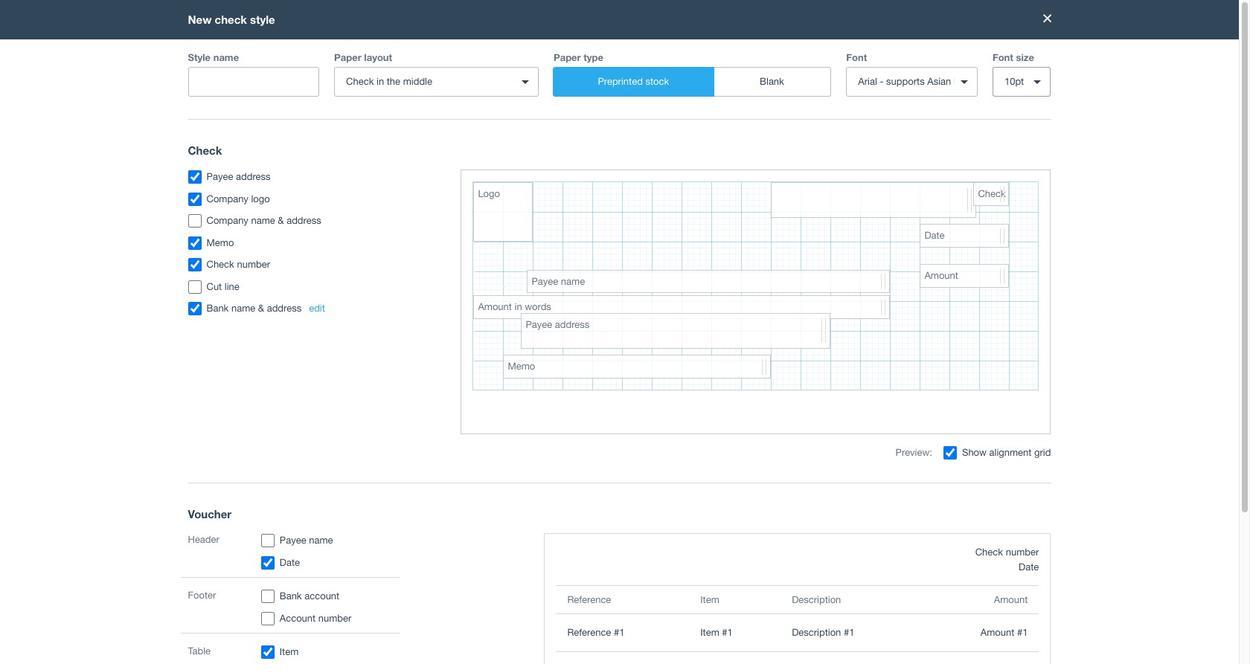 Task type: locate. For each thing, give the bounding box(es) containing it.
paper left type:
[[287, 226, 308, 236]]

logo
[[334, 313, 349, 323]]

raleigh
[[682, 255, 714, 265]]

company inside the include name of payee company logo
[[298, 313, 331, 323]]

0 horizontal spatial check
[[279, 99, 333, 120]]

1 vertical spatial company
[[298, 313, 331, 323]]

company inside company details loopertoo 54 long lane apt 33 raleigh nv werf united states minor outlying islands
[[682, 213, 720, 222]]

with
[[407, 213, 426, 222]]

werf
[[730, 255, 751, 265]]

check
[[279, 99, 333, 120], [562, 303, 583, 312]]

0 vertical spatial check
[[279, 99, 333, 120]]

bank account
[[562, 280, 610, 290]]

1 vertical spatial paper
[[287, 226, 308, 236]]

company down payee
[[298, 313, 331, 323]]

nv
[[717, 255, 727, 265]]

paper left layout:
[[287, 213, 308, 222]]

logo
[[891, 228, 909, 238]]

loopertoo
[[682, 223, 719, 233]]

apt
[[682, 245, 694, 254]]

company up loopertoo
[[682, 213, 720, 222]]

include name of payee company logo
[[298, 291, 356, 323]]

check down description
[[562, 303, 583, 312]]

0 vertical spatial paper
[[287, 213, 308, 222]]

–
[[330, 240, 335, 250]]

1 horizontal spatial check
[[562, 303, 583, 312]]

1 paper from the top
[[287, 213, 308, 222]]

svg image
[[1030, 55, 1039, 64]]

styles
[[338, 99, 390, 120]]

states
[[713, 266, 740, 276]]

paper layout: 1 check (on top) with 2 vouchers paper type: arial – supports asian languages, 10pt
[[287, 213, 473, 250]]

details
[[722, 213, 750, 222]]

check left ›
[[279, 99, 333, 120]]

0 horizontal spatial company
[[298, 313, 331, 323]]

1
[[338, 213, 343, 222]]

of
[[349, 291, 356, 301]]

1 horizontal spatial company
[[682, 213, 720, 222]]

check inside organization settings › check styles
[[279, 99, 333, 120]]

check
[[345, 213, 369, 222]]

islands
[[722, 277, 754, 286]]

top)
[[388, 213, 405, 222]]

organization settings › check styles
[[279, 89, 390, 120]]

company
[[682, 213, 720, 222], [298, 313, 331, 323]]

date
[[480, 280, 497, 290]]

lane
[[713, 234, 731, 244]]

options
[[922, 188, 954, 198]]

account
[[582, 280, 610, 290]]

paper
[[287, 213, 308, 222], [287, 226, 308, 236]]

company details loopertoo 54 long lane apt 33 raleigh nv werf united states minor outlying islands
[[682, 213, 768, 286]]

0 vertical spatial company
[[682, 213, 720, 222]]

upload logo
[[864, 228, 909, 238]]

organization
[[279, 89, 325, 99]]

number
[[586, 303, 614, 312]]



Task type: vqa. For each thing, say whether or not it's contained in the screenshot.
Unit Price
no



Task type: describe. For each thing, give the bounding box(es) containing it.
arial
[[309, 240, 328, 250]]

asian
[[376, 240, 398, 250]]

33
[[696, 245, 705, 254]]

total
[[480, 303, 497, 312]]

languages,
[[401, 240, 445, 250]]

long
[[693, 234, 711, 244]]

organization settings link
[[279, 89, 355, 99]]

name
[[327, 291, 347, 301]]

item
[[480, 291, 497, 301]]

(on
[[371, 213, 385, 222]]

type:
[[310, 226, 329, 236]]

settings
[[327, 89, 355, 99]]

include
[[298, 291, 324, 301]]

outlying
[[682, 277, 720, 286]]

1 vertical spatial check
[[562, 303, 583, 312]]

vouchers
[[436, 213, 473, 222]]

supports
[[338, 240, 373, 250]]

description
[[562, 291, 602, 301]]

›
[[358, 89, 362, 99]]

bank
[[562, 280, 580, 290]]

2
[[428, 213, 433, 222]]

united
[[682, 266, 710, 276]]

payee
[[298, 302, 319, 312]]

minor
[[743, 266, 768, 276]]

10pt
[[448, 240, 467, 250]]

upload logo link
[[808, 213, 964, 296]]

54
[[682, 234, 691, 244]]

check number
[[562, 303, 614, 312]]

upload
[[864, 228, 889, 238]]

layout:
[[310, 213, 335, 222]]

2 paper from the top
[[287, 226, 308, 236]]



